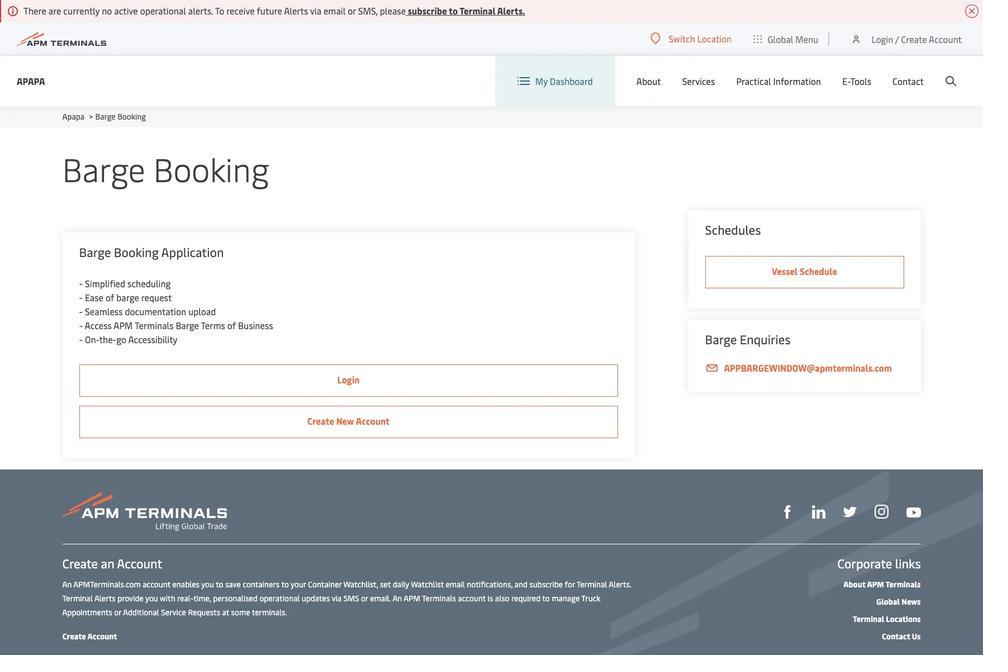 Task type: describe. For each thing, give the bounding box(es) containing it.
currently
[[63, 4, 100, 17]]

tools
[[850, 75, 871, 87]]

required
[[511, 593, 541, 604]]

corporate
[[838, 555, 892, 572]]

also
[[495, 593, 509, 604]]

0 horizontal spatial alerts.
[[497, 4, 525, 17]]

terminal locations link
[[853, 614, 921, 624]]

save
[[225, 579, 241, 590]]

barge
[[116, 291, 139, 303]]

1 vertical spatial an
[[393, 593, 402, 604]]

youtube image
[[906, 507, 921, 517]]

appbargewindow@apmterminals.com
[[724, 362, 892, 374]]

apm inside an apmterminals.com account enables you to save containers to your container watchlist, set daily watchlist email notifications, and subscribe for terminal alerts. terminal alerts provide you with real-time, personalised operational updates via sms or email. an apm terminals account is also required to manage truck appointments or additional service requests at some terminals.
[[404, 593, 420, 604]]

scheduling
[[127, 277, 171, 290]]

watchlist,
[[343, 579, 378, 590]]

apmt footer logo image
[[62, 492, 227, 531]]

the-
[[99, 333, 116, 345]]

no
[[102, 4, 112, 17]]

0 vertical spatial account
[[143, 579, 170, 590]]

notifications,
[[467, 579, 513, 590]]

1 horizontal spatial you
[[201, 579, 214, 590]]

account down appointments
[[87, 631, 117, 642]]

create for create account
[[62, 631, 86, 642]]

location
[[697, 32, 732, 45]]

time,
[[194, 593, 211, 604]]

global menu
[[768, 33, 819, 45]]

upload
[[188, 305, 216, 317]]

about button
[[637, 56, 661, 106]]

and
[[515, 579, 528, 590]]

some
[[231, 607, 250, 618]]

an apmterminals.com account enables you to save containers to your container watchlist, set daily watchlist email notifications, and subscribe for terminal alerts. terminal alerts provide you with real-time, personalised operational updates via sms or email. an apm terminals account is also required to manage truck appointments or additional service requests at some terminals.
[[62, 579, 631, 618]]

0 vertical spatial apapa link
[[17, 74, 45, 88]]

an
[[101, 555, 114, 572]]

apmterminals.com
[[73, 579, 141, 590]]

terminals inside an apmterminals.com account enables you to save containers to your container watchlist, set daily watchlist email notifications, and subscribe for terminal alerts. terminal alerts provide you with real-time, personalised operational updates via sms or email. an apm terminals account is also required to manage truck appointments or additional service requests at some terminals.
[[422, 593, 456, 604]]

account right new
[[356, 415, 390, 427]]

services
[[682, 75, 715, 87]]

practical information
[[736, 75, 821, 87]]

at
[[222, 607, 229, 618]]

0 horizontal spatial of
[[106, 291, 114, 303]]

global menu button
[[743, 22, 830, 56]]

links
[[895, 555, 921, 572]]

terms
[[201, 319, 225, 331]]

switch location
[[669, 32, 732, 45]]

login link
[[79, 364, 618, 397]]

information
[[773, 75, 821, 87]]

practical
[[736, 75, 771, 87]]

application
[[161, 244, 224, 260]]

personalised
[[213, 593, 258, 604]]

my dashboard button
[[517, 56, 593, 106]]

enquiries
[[740, 331, 791, 348]]

subscribe to terminal alerts. link
[[406, 4, 525, 17]]

vessel schedule link
[[705, 256, 904, 288]]

request
[[141, 291, 172, 303]]

instagram link
[[874, 504, 888, 519]]

create for create an account
[[62, 555, 98, 572]]

future
[[257, 4, 282, 17]]

0 horizontal spatial subscribe
[[408, 4, 447, 17]]

business
[[238, 319, 273, 331]]

barge booking application
[[79, 244, 224, 260]]

manage
[[552, 593, 580, 604]]

about apm terminals link
[[844, 579, 921, 590]]

seamless
[[85, 305, 123, 317]]

login for login
[[337, 373, 360, 386]]

account right an
[[117, 555, 162, 572]]

1 vertical spatial of
[[227, 319, 236, 331]]

email.
[[370, 593, 391, 604]]

contact us link
[[882, 631, 921, 642]]

appointments
[[62, 607, 112, 618]]

contact for contact us
[[882, 631, 910, 642]]

e-tools
[[842, 75, 871, 87]]

global news link
[[876, 596, 921, 607]]

alerts inside an apmterminals.com account enables you to save containers to your container watchlist, set daily watchlist email notifications, and subscribe for terminal alerts. terminal alerts provide you with real-time, personalised operational updates via sms or email. an apm terminals account is also required to manage truck appointments or additional service requests at some terminals.
[[94, 593, 116, 604]]

active
[[114, 4, 138, 17]]

there are currently no active operational alerts. to receive future alerts via email or sms, please subscribe to terminal alerts.
[[23, 4, 525, 17]]

alerts. inside an apmterminals.com account enables you to save containers to your container watchlist, set daily watchlist email notifications, and subscribe for terminal alerts. terminal alerts provide you with real-time, personalised operational updates via sms or email. an apm terminals account is also required to manage truck appointments or additional service requests at some terminals.
[[609, 579, 631, 590]]

for
[[565, 579, 575, 590]]

please
[[380, 4, 406, 17]]

services button
[[682, 56, 715, 106]]

e-tools button
[[842, 56, 871, 106]]

provide
[[117, 593, 144, 604]]

close alert image
[[965, 4, 979, 18]]

barge enquiries
[[705, 331, 791, 348]]

schedule
[[800, 265, 837, 277]]

practical information button
[[736, 56, 821, 106]]

terminals.
[[252, 607, 287, 618]]

fill 44 link
[[843, 504, 857, 519]]

0 vertical spatial booking
[[117, 111, 146, 122]]

with
[[160, 593, 175, 604]]

1 vertical spatial apm
[[867, 579, 884, 590]]

- simplified scheduling - ease of barge request - seamless documentation upload - access apm terminals barge terms of business - on-the-go accessibility
[[79, 277, 273, 345]]

sms
[[343, 593, 359, 604]]

about for about
[[637, 75, 661, 87]]

us
[[912, 631, 921, 642]]

login / create account link
[[851, 22, 962, 55]]

account right the /
[[929, 33, 962, 45]]

alerts.
[[188, 4, 213, 17]]

login for login / create account
[[872, 33, 893, 45]]



Task type: vqa. For each thing, say whether or not it's contained in the screenshot.
Enquiries
yes



Task type: locate. For each thing, give the bounding box(es) containing it.
contact down 'login / create account' link
[[893, 75, 924, 87]]

about apm terminals
[[844, 579, 921, 590]]

barge up simplified
[[79, 244, 111, 260]]

via left sms
[[332, 593, 342, 604]]

1 vertical spatial you
[[145, 593, 158, 604]]

0 horizontal spatial account
[[143, 579, 170, 590]]

alerts down apmterminals.com
[[94, 593, 116, 604]]

0 horizontal spatial you
[[145, 593, 158, 604]]

1 horizontal spatial via
[[332, 593, 342, 604]]

email inside an apmterminals.com account enables you to save containers to your container watchlist, set daily watchlist email notifications, and subscribe for terminal alerts. terminal alerts provide you with real-time, personalised operational updates via sms or email. an apm terminals account is also required to manage truck appointments or additional service requests at some terminals.
[[446, 579, 465, 590]]

are
[[48, 4, 61, 17]]

0 vertical spatial an
[[62, 579, 72, 590]]

subscribe inside an apmterminals.com account enables you to save containers to your container watchlist, set daily watchlist email notifications, and subscribe for terminal alerts. terminal alerts provide you with real-time, personalised operational updates via sms or email. an apm terminals account is also required to manage truck appointments or additional service requests at some terminals.
[[530, 579, 563, 590]]

0 horizontal spatial operational
[[140, 4, 186, 17]]

your
[[291, 579, 306, 590]]

1 horizontal spatial terminals
[[422, 593, 456, 604]]

- left ease
[[79, 291, 83, 303]]

dashboard
[[550, 75, 593, 87]]

subscribe left for
[[530, 579, 563, 590]]

operational inside an apmterminals.com account enables you to save containers to your container watchlist, set daily watchlist email notifications, and subscribe for terminal alerts. terminal alerts provide you with real-time, personalised operational updates via sms or email. an apm terminals account is also required to manage truck appointments or additional service requests at some terminals.
[[260, 593, 300, 604]]

simplified
[[85, 277, 125, 290]]

operational
[[140, 4, 186, 17], [260, 593, 300, 604]]

2 vertical spatial terminals
[[422, 593, 456, 604]]

create
[[901, 33, 927, 45], [307, 415, 334, 427], [62, 555, 98, 572], [62, 631, 86, 642]]

1 horizontal spatial operational
[[260, 593, 300, 604]]

documentation
[[125, 305, 186, 317]]

or left sms,
[[348, 4, 356, 17]]

about for about apm terminals
[[844, 579, 866, 590]]

via
[[310, 4, 321, 17], [332, 593, 342, 604]]

create new account
[[307, 415, 390, 427]]

1 horizontal spatial alerts.
[[609, 579, 631, 590]]

1 vertical spatial apapa link
[[62, 111, 84, 122]]

0 vertical spatial contact
[[893, 75, 924, 87]]

email right watchlist
[[446, 579, 465, 590]]

contact us
[[882, 631, 921, 642]]

email left sms,
[[324, 4, 346, 17]]

global for global menu
[[768, 33, 793, 45]]

barge for barge booking
[[62, 146, 145, 191]]

to
[[215, 4, 224, 17]]

menu
[[796, 33, 819, 45]]

subscribe
[[408, 4, 447, 17], [530, 579, 563, 590]]

apm down the daily
[[404, 593, 420, 604]]

1 vertical spatial about
[[844, 579, 866, 590]]

login inside "link"
[[337, 373, 360, 386]]

create down appointments
[[62, 631, 86, 642]]

apapa for apapa > barge booking
[[62, 111, 84, 122]]

barge for barge booking application
[[79, 244, 111, 260]]

account left is
[[458, 593, 486, 604]]

3 - from the top
[[79, 305, 83, 317]]

1 vertical spatial subscribe
[[530, 579, 563, 590]]

truck
[[581, 593, 601, 604]]

1 horizontal spatial email
[[446, 579, 465, 590]]

terminal locations
[[853, 614, 921, 624]]

1 horizontal spatial subscribe
[[530, 579, 563, 590]]

0 vertical spatial global
[[768, 33, 793, 45]]

terminals
[[135, 319, 174, 331], [886, 579, 921, 590], [422, 593, 456, 604]]

apapa link
[[17, 74, 45, 88], [62, 111, 84, 122]]

requests
[[188, 607, 220, 618]]

barge inside - simplified scheduling - ease of barge request - seamless documentation upload - access apm terminals barge terms of business - on-the-go accessibility
[[176, 319, 199, 331]]

0 horizontal spatial terminals
[[135, 319, 174, 331]]

operational right active at the left top of the page
[[140, 4, 186, 17]]

2 horizontal spatial or
[[361, 593, 368, 604]]

0 horizontal spatial email
[[324, 4, 346, 17]]

contact for contact
[[893, 75, 924, 87]]

4 - from the top
[[79, 319, 83, 331]]

0 horizontal spatial apapa link
[[17, 74, 45, 88]]

via right future
[[310, 4, 321, 17]]

barge left enquiries
[[705, 331, 737, 348]]

1 vertical spatial contact
[[882, 631, 910, 642]]

barge booking
[[62, 146, 269, 191]]

1 - from the top
[[79, 277, 83, 290]]

you
[[201, 579, 214, 590], [145, 593, 158, 604]]

-
[[79, 277, 83, 290], [79, 291, 83, 303], [79, 305, 83, 317], [79, 319, 83, 331], [79, 333, 83, 345]]

1 vertical spatial account
[[458, 593, 486, 604]]

1 vertical spatial alerts
[[94, 593, 116, 604]]

go
[[116, 333, 126, 345]]

terminals up global news link
[[886, 579, 921, 590]]

create for create new account
[[307, 415, 334, 427]]

0 vertical spatial operational
[[140, 4, 186, 17]]

you tube link
[[906, 504, 921, 518]]

new
[[336, 415, 354, 427]]

0 horizontal spatial apm
[[114, 319, 133, 331]]

0 horizontal spatial about
[[637, 75, 661, 87]]

vessel
[[772, 265, 798, 277]]

barge for barge enquiries
[[705, 331, 737, 348]]

booking
[[117, 111, 146, 122], [153, 146, 269, 191], [114, 244, 159, 260]]

global for global news
[[876, 596, 900, 607]]

e-
[[842, 75, 850, 87]]

1 vertical spatial terminals
[[886, 579, 921, 590]]

shape link
[[781, 504, 794, 519]]

of right "terms"
[[227, 319, 236, 331]]

0 horizontal spatial via
[[310, 4, 321, 17]]

0 horizontal spatial an
[[62, 579, 72, 590]]

booking for barge booking
[[153, 146, 269, 191]]

0 vertical spatial alerts
[[284, 4, 308, 17]]

switch
[[669, 32, 695, 45]]

create an account
[[62, 555, 162, 572]]

2 vertical spatial apm
[[404, 593, 420, 604]]

there
[[23, 4, 46, 17]]

create new account link
[[79, 406, 618, 438]]

1 vertical spatial global
[[876, 596, 900, 607]]

0 vertical spatial apapa
[[17, 75, 45, 87]]

2 horizontal spatial terminals
[[886, 579, 921, 590]]

0 vertical spatial login
[[872, 33, 893, 45]]

an down the daily
[[393, 593, 402, 604]]

alerts right future
[[284, 4, 308, 17]]

terminals down watchlist
[[422, 593, 456, 604]]

- left seamless
[[79, 305, 83, 317]]

terminals inside - simplified scheduling - ease of barge request - seamless documentation upload - access apm terminals barge terms of business - on-the-go accessibility
[[135, 319, 174, 331]]

ease
[[85, 291, 103, 303]]

locations
[[886, 614, 921, 624]]

1 horizontal spatial apapa
[[62, 111, 84, 122]]

linkedin__x28_alt_x29__3_ link
[[812, 504, 825, 519]]

is
[[488, 593, 493, 604]]

1 horizontal spatial apapa link
[[62, 111, 84, 122]]

1 horizontal spatial account
[[458, 593, 486, 604]]

apapa
[[17, 75, 45, 87], [62, 111, 84, 122]]

terminals up accessibility
[[135, 319, 174, 331]]

subscribe right "please"
[[408, 4, 447, 17]]

enables
[[172, 579, 200, 590]]

0 vertical spatial subscribe
[[408, 4, 447, 17]]

0 horizontal spatial global
[[768, 33, 793, 45]]

1 vertical spatial apapa
[[62, 111, 84, 122]]

create left new
[[307, 415, 334, 427]]

0 horizontal spatial login
[[337, 373, 360, 386]]

receive
[[226, 4, 255, 17]]

0 horizontal spatial or
[[114, 607, 121, 618]]

about left services
[[637, 75, 661, 87]]

0 vertical spatial terminals
[[135, 319, 174, 331]]

apm inside - simplified scheduling - ease of barge request - seamless documentation upload - access apm terminals barge terms of business - on-the-go accessibility
[[114, 319, 133, 331]]

2 vertical spatial booking
[[114, 244, 159, 260]]

- left simplified
[[79, 277, 83, 290]]

global left menu
[[768, 33, 793, 45]]

my
[[535, 75, 548, 87]]

create right the /
[[901, 33, 927, 45]]

1 horizontal spatial or
[[348, 4, 356, 17]]

on-
[[85, 333, 99, 345]]

global up "terminal locations" link
[[876, 596, 900, 607]]

login / create account
[[872, 33, 962, 45]]

or
[[348, 4, 356, 17], [361, 593, 368, 604], [114, 607, 121, 618]]

0 vertical spatial email
[[324, 4, 346, 17]]

account
[[929, 33, 962, 45], [356, 415, 390, 427], [117, 555, 162, 572], [87, 631, 117, 642]]

corporate links
[[838, 555, 921, 572]]

real-
[[177, 593, 194, 604]]

access
[[85, 319, 112, 331]]

contact down locations
[[882, 631, 910, 642]]

login up the create new account
[[337, 373, 360, 386]]

daily
[[393, 579, 409, 590]]

0 horizontal spatial apapa
[[17, 75, 45, 87]]

>
[[89, 111, 93, 122]]

via inside an apmterminals.com account enables you to save containers to your container watchlist, set daily watchlist email notifications, and subscribe for terminal alerts. terminal alerts provide you with real-time, personalised operational updates via sms or email. an apm terminals account is also required to manage truck appointments or additional service requests at some terminals.
[[332, 593, 342, 604]]

global news
[[876, 596, 921, 607]]

1 horizontal spatial about
[[844, 579, 866, 590]]

alerts
[[284, 4, 308, 17], [94, 593, 116, 604]]

create left an
[[62, 555, 98, 572]]

operational up terminals.
[[260, 593, 300, 604]]

barge down upload
[[176, 319, 199, 331]]

1 vertical spatial booking
[[153, 146, 269, 191]]

appbargewindow@apmterminals.com link
[[705, 361, 904, 375]]

twitter image
[[843, 505, 857, 519]]

0 vertical spatial apm
[[114, 319, 133, 331]]

1 horizontal spatial an
[[393, 593, 402, 604]]

updates
[[302, 593, 330, 604]]

or right sms
[[361, 593, 368, 604]]

1 vertical spatial operational
[[260, 593, 300, 604]]

2 - from the top
[[79, 291, 83, 303]]

barge down apapa > barge booking
[[62, 146, 145, 191]]

2 horizontal spatial apm
[[867, 579, 884, 590]]

about down corporate
[[844, 579, 866, 590]]

you up time,
[[201, 579, 214, 590]]

global
[[768, 33, 793, 45], [876, 596, 900, 607]]

apm down "corporate links"
[[867, 579, 884, 590]]

barge
[[95, 111, 116, 122], [62, 146, 145, 191], [79, 244, 111, 260], [176, 319, 199, 331], [705, 331, 737, 348]]

containers
[[243, 579, 280, 590]]

container
[[308, 579, 342, 590]]

global inside 'button'
[[768, 33, 793, 45]]

apapa for apapa
[[17, 75, 45, 87]]

service
[[161, 607, 186, 618]]

1 vertical spatial alerts.
[[609, 579, 631, 590]]

barge right >
[[95, 111, 116, 122]]

/
[[895, 33, 899, 45]]

1 vertical spatial email
[[446, 579, 465, 590]]

instagram image
[[874, 505, 888, 519]]

1 horizontal spatial of
[[227, 319, 236, 331]]

additional
[[123, 607, 159, 618]]

1 horizontal spatial login
[[872, 33, 893, 45]]

apm up the go
[[114, 319, 133, 331]]

0 vertical spatial about
[[637, 75, 661, 87]]

2 vertical spatial or
[[114, 607, 121, 618]]

0 vertical spatial or
[[348, 4, 356, 17]]

5 - from the top
[[79, 333, 83, 345]]

watchlist
[[411, 579, 444, 590]]

switch location button
[[651, 32, 732, 45]]

account up with
[[143, 579, 170, 590]]

an up appointments
[[62, 579, 72, 590]]

0 horizontal spatial alerts
[[94, 593, 116, 604]]

1 vertical spatial via
[[332, 593, 342, 604]]

1 horizontal spatial global
[[876, 596, 900, 607]]

facebook image
[[781, 505, 794, 519]]

0 vertical spatial via
[[310, 4, 321, 17]]

linkedin image
[[812, 505, 825, 519]]

you left with
[[145, 593, 158, 604]]

1 vertical spatial login
[[337, 373, 360, 386]]

booking for barge booking application
[[114, 244, 159, 260]]

- left on- at the bottom
[[79, 333, 83, 345]]

apapa > barge booking
[[62, 111, 146, 122]]

or down "provide" at the bottom left of the page
[[114, 607, 121, 618]]

0 vertical spatial of
[[106, 291, 114, 303]]

- left access
[[79, 319, 83, 331]]

0 vertical spatial alerts.
[[497, 4, 525, 17]]

about
[[637, 75, 661, 87], [844, 579, 866, 590]]

1 horizontal spatial apm
[[404, 593, 420, 604]]

0 vertical spatial you
[[201, 579, 214, 590]]

1 vertical spatial or
[[361, 593, 368, 604]]

of down simplified
[[106, 291, 114, 303]]

1 horizontal spatial alerts
[[284, 4, 308, 17]]

login left the /
[[872, 33, 893, 45]]



